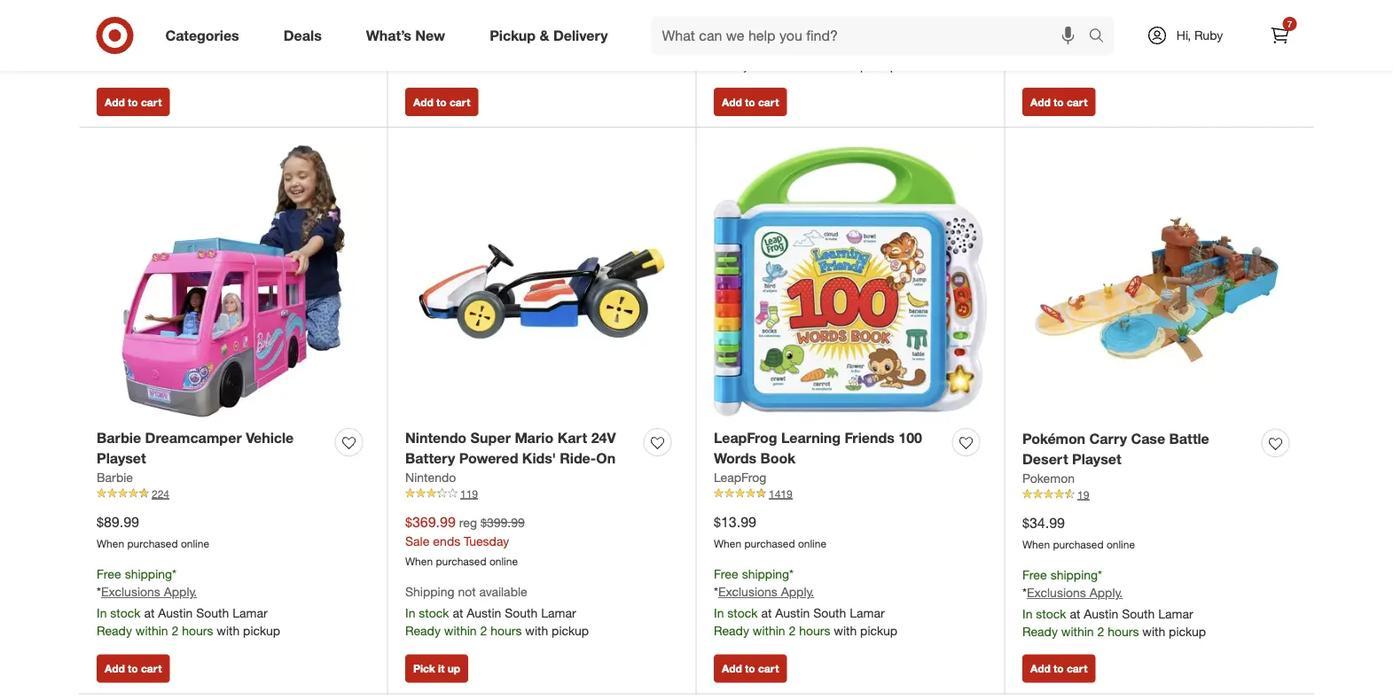 Task type: vqa. For each thing, say whether or not it's contained in the screenshot.


Task type: describe. For each thing, give the bounding box(es) containing it.
reg
[[459, 515, 477, 530]]

purchased for $13.99
[[745, 537, 795, 550]]

book
[[761, 450, 796, 467]]

free for $89.99
[[97, 566, 121, 582]]

* inside * exclusions apply. not available at austin south lamar check nearby stores
[[97, 0, 101, 16]]

19 link
[[1023, 487, 1297, 503]]

pickup inside shipping not available in stock at  austin south lamar ready within 2 hours with pickup
[[552, 624, 589, 639]]

119
[[460, 487, 478, 501]]

pick it up
[[413, 663, 460, 676]]

not
[[97, 22, 117, 37]]

categories link
[[150, 16, 261, 55]]

barbie dreamcamper vehicle playset
[[97, 430, 294, 467]]

check nearby stores button
[[97, 38, 212, 56]]

shipping for $89.99
[[125, 566, 172, 582]]

free for $34.99
[[1023, 567, 1047, 583]]

when for $34.99
[[1023, 538, 1050, 551]]

pokémon
[[1023, 430, 1086, 448]]

south inside * exclusions apply. not available at austin south lamar check nearby stores
[[224, 22, 257, 37]]

224 link
[[97, 486, 370, 502]]

pokémon carry case battle desert playset link
[[1023, 429, 1255, 470]]

stock inside shipping not available in stock at  austin south lamar ready within 2 hours with pickup
[[419, 606, 449, 621]]

what's
[[366, 27, 411, 44]]

when for $89.99
[[97, 537, 124, 550]]

1419
[[769, 487, 793, 501]]

austin inside * exclusions apply. not available at austin south lamar check nearby stores
[[186, 22, 220, 37]]

7
[[1288, 18, 1293, 29]]

$89.99
[[97, 514, 139, 531]]

kart
[[558, 430, 587, 447]]

online for $34.99
[[1107, 538, 1135, 551]]

1419 link
[[714, 486, 987, 502]]

pickup
[[490, 27, 536, 44]]

100
[[899, 430, 922, 447]]

lamar inside in stock at  austin south lamar ready within 2 hours with pickup
[[541, 22, 576, 37]]

What can we help you find? suggestions appear below search field
[[651, 16, 1093, 55]]

playset inside barbie dreamcamper vehicle playset
[[97, 450, 146, 467]]

ready inside in stock at  austin south lamar ready within 2 hours with pickup
[[405, 39, 441, 55]]

nintendo link
[[405, 469, 456, 486]]

in stock at  austin south lamar ready within 2 hours with pickup
[[405, 22, 589, 55]]

in inside in stock at  austin south lamar ready within 2 hours with pickup
[[405, 22, 415, 37]]

$34.99 when purchased online
[[1023, 515, 1135, 551]]

with inside in stock at  austin south lamar ready within 2 hours with pickup
[[525, 39, 548, 55]]

super
[[471, 430, 511, 447]]

leapfrog link
[[714, 469, 767, 486]]

on
[[596, 450, 616, 467]]

119 link
[[405, 486, 679, 502]]

delivery
[[553, 27, 608, 44]]

battle
[[1169, 430, 1210, 448]]

online for $89.99
[[181, 537, 209, 550]]

up
[[448, 663, 460, 676]]

shipping for $34.99
[[1051, 567, 1098, 583]]

nintendo super mario kart 24v battery powered kids' ride-on link
[[405, 428, 637, 469]]

$399.99
[[481, 515, 525, 530]]

online for $13.99
[[798, 537, 827, 550]]

south inside in stock at  austin south lamar ready within 2 hours with pickup
[[505, 22, 538, 37]]

nearby
[[136, 39, 174, 55]]

free for $13.99
[[714, 566, 739, 582]]

$89.99 when purchased online
[[97, 514, 209, 550]]

leapfrog learning friends 100 words book link
[[714, 428, 945, 469]]

vehicle
[[246, 430, 294, 447]]

within inside in stock at  austin south lamar ready within 2 hours with pickup
[[444, 39, 477, 55]]

leapfrog for leapfrog
[[714, 470, 767, 485]]

$369.99 reg $399.99 sale ends tuesday when purchased online
[[405, 514, 525, 568]]

pickup inside in stock at  austin south lamar ready within 2 hours with pickup
[[552, 39, 589, 55]]

shipping for $13.99
[[742, 566, 789, 582]]

$13.99
[[714, 514, 756, 531]]

pickup & delivery link
[[475, 16, 630, 55]]

$13.99 when purchased online
[[714, 514, 827, 550]]

shipping not available in stock at  austin south lamar ready within 2 hours with pickup
[[405, 584, 589, 639]]

barbie dreamcamper vehicle playset link
[[97, 428, 328, 469]]

carry
[[1090, 430, 1127, 448]]

barbie link
[[97, 469, 133, 486]]

what's new link
[[351, 16, 468, 55]]

stores
[[177, 39, 212, 55]]

when inside the $369.99 reg $399.99 sale ends tuesday when purchased online
[[405, 555, 433, 568]]

hi,
[[1177, 27, 1191, 43]]

case
[[1131, 430, 1166, 448]]

it
[[438, 663, 445, 676]]

categories
[[165, 27, 239, 44]]

search
[[1081, 28, 1123, 46]]

at inside shipping not available in stock at  austin south lamar ready within 2 hours with pickup
[[453, 606, 463, 621]]

purchased for $34.99
[[1053, 538, 1104, 551]]

austin inside shipping not available in stock at  austin south lamar ready within 2 hours with pickup
[[467, 606, 501, 621]]

online inside the $369.99 reg $399.99 sale ends tuesday when purchased online
[[490, 555, 518, 568]]



Task type: locate. For each thing, give the bounding box(es) containing it.
playset up barbie link
[[97, 450, 146, 467]]

lamar inside shipping not available in stock at  austin south lamar ready within 2 hours with pickup
[[541, 606, 576, 621]]

2
[[480, 39, 487, 55], [1098, 40, 1104, 56], [789, 57, 796, 73], [172, 624, 179, 639], [480, 624, 487, 639], [789, 624, 796, 639], [1098, 625, 1104, 640]]

when down the sale
[[405, 555, 433, 568]]

apply. inside * exclusions apply. not available at austin south lamar check nearby stores
[[164, 0, 197, 16]]

check
[[97, 39, 133, 55]]

ready inside shipping not available in stock at  austin south lamar ready within 2 hours with pickup
[[405, 624, 441, 639]]

purchased down $89.99
[[127, 537, 178, 550]]

2 horizontal spatial free shipping * * exclusions apply. in stock at  austin south lamar ready within 2 hours with pickup
[[1023, 567, 1206, 640]]

free down $34.99
[[1023, 567, 1047, 583]]

2 inside shipping not available in stock at  austin south lamar ready within 2 hours with pickup
[[480, 624, 487, 639]]

0 vertical spatial leapfrog
[[714, 430, 778, 447]]

available inside * exclusions apply. not available at austin south lamar check nearby stores
[[120, 22, 168, 37]]

0 vertical spatial barbie
[[97, 430, 141, 447]]

with
[[525, 39, 548, 55], [1143, 40, 1166, 56], [834, 57, 857, 73], [217, 624, 240, 639], [525, 624, 548, 639], [834, 624, 857, 639], [1143, 625, 1166, 640]]

add
[[105, 95, 125, 108], [413, 95, 434, 108], [722, 95, 742, 108], [1031, 95, 1051, 108], [105, 663, 125, 676], [722, 663, 742, 676], [1031, 663, 1051, 676]]

playset down carry
[[1072, 451, 1122, 468]]

free shipping * * exclusions apply. in stock at  austin south lamar ready within 2 hours with pickup for $89.99
[[97, 566, 280, 639]]

nintendo for nintendo super mario kart 24v battery powered kids' ride-on
[[405, 430, 467, 447]]

1 horizontal spatial * exclusions apply. in stock at  austin south lamar ready within 2 hours with pickup
[[1023, 1, 1206, 56]]

purchased inside $89.99 when purchased online
[[127, 537, 178, 550]]

deals link
[[268, 16, 344, 55]]

purchased inside $34.99 when purchased online
[[1053, 538, 1104, 551]]

within
[[444, 39, 477, 55], [1061, 40, 1094, 56], [753, 57, 785, 73], [136, 624, 168, 639], [444, 624, 477, 639], [753, 624, 785, 639], [1061, 625, 1094, 640]]

1 barbie from the top
[[97, 430, 141, 447]]

exclusions apply. link
[[101, 0, 197, 16], [1027, 1, 1123, 17], [718, 18, 814, 34], [101, 585, 197, 600], [718, 585, 814, 600], [1027, 586, 1123, 601]]

&
[[540, 27, 549, 44]]

pick
[[413, 663, 435, 676]]

1 vertical spatial nintendo
[[405, 470, 456, 485]]

not
[[458, 584, 476, 599]]

online down 224 link
[[181, 537, 209, 550]]

0 horizontal spatial free shipping * * exclusions apply. in stock at  austin south lamar ready within 2 hours with pickup
[[97, 566, 280, 639]]

nintendo down battery
[[405, 470, 456, 485]]

austin inside in stock at  austin south lamar ready within 2 hours with pickup
[[467, 22, 501, 37]]

when for $13.99
[[714, 537, 742, 550]]

0 horizontal spatial available
[[120, 22, 168, 37]]

with inside shipping not available in stock at  austin south lamar ready within 2 hours with pickup
[[525, 624, 548, 639]]

1 vertical spatial barbie
[[97, 470, 133, 485]]

hours inside shipping not available in stock at  austin south lamar ready within 2 hours with pickup
[[491, 624, 522, 639]]

barbie for barbie dreamcamper vehicle playset
[[97, 430, 141, 447]]

0 horizontal spatial * exclusions apply. in stock at  austin south lamar ready within 2 hours with pickup
[[714, 18, 898, 73]]

0 vertical spatial available
[[120, 22, 168, 37]]

when inside the $13.99 when purchased online
[[714, 537, 742, 550]]

7 link
[[1261, 16, 1300, 55]]

leapfrog learning friends 100 words book
[[714, 430, 922, 467]]

add to cart button
[[97, 88, 170, 116], [405, 88, 478, 116], [714, 88, 787, 116], [1023, 88, 1096, 116], [97, 655, 170, 684], [714, 655, 787, 684], [1023, 655, 1096, 684]]

ride-
[[560, 450, 596, 467]]

when inside $89.99 when purchased online
[[97, 537, 124, 550]]

when down $34.99
[[1023, 538, 1050, 551]]

words
[[714, 450, 757, 467]]

shipping
[[405, 584, 455, 599]]

ends
[[433, 533, 460, 549]]

free shipping * * exclusions apply. in stock at  austin south lamar ready within 2 hours with pickup for $34.99
[[1023, 567, 1206, 640]]

pokemon
[[1023, 470, 1075, 486]]

1 nintendo from the top
[[405, 430, 467, 447]]

add to cart
[[105, 95, 162, 108], [413, 95, 470, 108], [722, 95, 779, 108], [1031, 95, 1088, 108], [105, 663, 162, 676], [722, 663, 779, 676], [1031, 663, 1088, 676]]

shipping down the $13.99 when purchased online
[[742, 566, 789, 582]]

leapfrog up words
[[714, 430, 778, 447]]

leapfrog inside 'leapfrog learning friends 100 words book'
[[714, 430, 778, 447]]

free down $13.99
[[714, 566, 739, 582]]

exclusions
[[101, 0, 160, 16], [1027, 1, 1086, 17], [718, 18, 778, 34], [101, 585, 160, 600], [718, 585, 778, 600], [1027, 586, 1086, 601]]

online inside $89.99 when purchased online
[[181, 537, 209, 550]]

purchased inside the $369.99 reg $399.99 sale ends tuesday when purchased online
[[436, 555, 487, 568]]

at
[[172, 22, 182, 37], [453, 22, 463, 37], [1070, 22, 1081, 38], [761, 39, 772, 55], [144, 606, 155, 621], [453, 606, 463, 621], [761, 606, 772, 621], [1070, 607, 1081, 622]]

19
[[1078, 488, 1089, 502]]

dreamcamper
[[145, 430, 242, 447]]

hi, ruby
[[1177, 27, 1223, 43]]

exclusions inside * exclusions apply. not available at austin south lamar check nearby stores
[[101, 0, 160, 16]]

available right not
[[479, 584, 527, 599]]

2 horizontal spatial free
[[1023, 567, 1047, 583]]

within inside shipping not available in stock at  austin south lamar ready within 2 hours with pickup
[[444, 624, 477, 639]]

deals
[[284, 27, 322, 44]]

kids'
[[522, 450, 556, 467]]

nintendo up battery
[[405, 430, 467, 447]]

free down $89.99
[[97, 566, 121, 582]]

barbie inside barbie dreamcamper vehicle playset
[[97, 430, 141, 447]]

austin
[[186, 22, 220, 37], [467, 22, 501, 37], [1084, 22, 1119, 38], [775, 39, 810, 55], [158, 606, 193, 621], [467, 606, 501, 621], [775, 606, 810, 621], [1084, 607, 1119, 622]]

*
[[97, 0, 101, 16], [1023, 1, 1027, 17], [714, 18, 718, 34], [172, 566, 177, 582], [789, 566, 794, 582], [1098, 567, 1102, 583], [97, 585, 101, 600], [714, 585, 718, 600], [1023, 586, 1027, 601]]

$34.99
[[1023, 515, 1065, 532]]

nintendo super mario kart 24v battery powered kids' ride-on
[[405, 430, 616, 467]]

online down 19 link
[[1107, 538, 1135, 551]]

2 leapfrog from the top
[[714, 470, 767, 485]]

stock
[[419, 22, 449, 37], [1036, 22, 1067, 38], [728, 39, 758, 55], [110, 606, 141, 621], [419, 606, 449, 621], [728, 606, 758, 621], [1036, 607, 1067, 622]]

friends
[[845, 430, 895, 447]]

learning
[[781, 430, 841, 447]]

available inside shipping not available in stock at  austin south lamar ready within 2 hours with pickup
[[479, 584, 527, 599]]

shipping down $89.99 when purchased online
[[125, 566, 172, 582]]

mario
[[515, 430, 554, 447]]

in inside shipping not available in stock at  austin south lamar ready within 2 hours with pickup
[[405, 606, 415, 621]]

south
[[224, 22, 257, 37], [505, 22, 538, 37], [1122, 22, 1155, 38], [813, 39, 846, 55], [196, 606, 229, 621], [505, 606, 538, 621], [813, 606, 846, 621], [1122, 607, 1155, 622]]

1 horizontal spatial playset
[[1072, 451, 1122, 468]]

free shipping * * exclusions apply. in stock at  austin south lamar ready within 2 hours with pickup down the $13.99 when purchased online
[[714, 566, 898, 639]]

playset
[[97, 450, 146, 467], [1072, 451, 1122, 468]]

at inside * exclusions apply. not available at austin south lamar check nearby stores
[[172, 22, 182, 37]]

nintendo
[[405, 430, 467, 447], [405, 470, 456, 485]]

0 horizontal spatial free
[[97, 566, 121, 582]]

leapfrog down words
[[714, 470, 767, 485]]

free shipping * * exclusions apply. in stock at  austin south lamar ready within 2 hours with pickup for $13.99
[[714, 566, 898, 639]]

leapfrog learning friends 100 words book image
[[714, 145, 987, 418], [714, 145, 987, 418]]

barbie
[[97, 430, 141, 447], [97, 470, 133, 485]]

1 vertical spatial leapfrog
[[714, 470, 767, 485]]

what's new
[[366, 27, 445, 44]]

available up check nearby stores button
[[120, 22, 168, 37]]

nintendo for nintendo
[[405, 470, 456, 485]]

purchased down $13.99
[[745, 537, 795, 550]]

online down tuesday
[[490, 555, 518, 568]]

1 horizontal spatial free
[[714, 566, 739, 582]]

stock inside in stock at  austin south lamar ready within 2 hours with pickup
[[419, 22, 449, 37]]

24v
[[591, 430, 616, 447]]

purchased down $34.99
[[1053, 538, 1104, 551]]

south inside shipping not available in stock at  austin south lamar ready within 2 hours with pickup
[[505, 606, 538, 621]]

new
[[415, 27, 445, 44]]

nintendo super mario kart 24v battery powered kids' ride-on image
[[405, 145, 679, 418], [405, 145, 679, 418]]

in
[[405, 22, 415, 37], [1023, 22, 1033, 38], [714, 39, 724, 55], [97, 606, 107, 621], [405, 606, 415, 621], [714, 606, 724, 621], [1023, 607, 1033, 622]]

0 horizontal spatial shipping
[[125, 566, 172, 582]]

barbie up barbie link
[[97, 430, 141, 447]]

online down 1419 link
[[798, 537, 827, 550]]

pickup & delivery
[[490, 27, 608, 44]]

battery
[[405, 450, 455, 467]]

free shipping * * exclusions apply. in stock at  austin south lamar ready within 2 hours with pickup down $89.99 when purchased online
[[97, 566, 280, 639]]

barbie dreamcamper vehicle playset image
[[97, 145, 370, 418], [97, 145, 370, 418]]

2 inside in stock at  austin south lamar ready within 2 hours with pickup
[[480, 39, 487, 55]]

nintendo inside nintendo super mario kart 24v battery powered kids' ride-on
[[405, 430, 467, 447]]

leapfrog for leapfrog learning friends 100 words book
[[714, 430, 778, 447]]

to
[[128, 95, 138, 108], [436, 95, 447, 108], [745, 95, 755, 108], [1054, 95, 1064, 108], [128, 663, 138, 676], [745, 663, 755, 676], [1054, 663, 1064, 676]]

free shipping * * exclusions apply. in stock at  austin south lamar ready within 2 hours with pickup
[[97, 566, 280, 639], [714, 566, 898, 639], [1023, 567, 1206, 640]]

1 horizontal spatial free shipping * * exclusions apply. in stock at  austin south lamar ready within 2 hours with pickup
[[714, 566, 898, 639]]

pickup
[[552, 39, 589, 55], [1169, 40, 1206, 56], [860, 57, 898, 73], [243, 624, 280, 639], [552, 624, 589, 639], [860, 624, 898, 639], [1169, 625, 1206, 640]]

hours inside in stock at  austin south lamar ready within 2 hours with pickup
[[491, 39, 522, 55]]

free
[[97, 566, 121, 582], [714, 566, 739, 582], [1023, 567, 1047, 583]]

0 vertical spatial nintendo
[[405, 430, 467, 447]]

at inside in stock at  austin south lamar ready within 2 hours with pickup
[[453, 22, 463, 37]]

sale
[[405, 533, 430, 549]]

purchased down ends
[[436, 555, 487, 568]]

pokémon carry case battle desert playset image
[[1023, 145, 1297, 419], [1023, 145, 1297, 419]]

1 leapfrog from the top
[[714, 430, 778, 447]]

1 horizontal spatial available
[[479, 584, 527, 599]]

pokémon carry case battle desert playset
[[1023, 430, 1210, 468]]

leapfrog
[[714, 430, 778, 447], [714, 470, 767, 485]]

playset inside pokémon carry case battle desert playset
[[1072, 451, 1122, 468]]

2 horizontal spatial shipping
[[1051, 567, 1098, 583]]

barbie for barbie
[[97, 470, 133, 485]]

0 horizontal spatial playset
[[97, 450, 146, 467]]

2 nintendo from the top
[[405, 470, 456, 485]]

purchased inside the $13.99 when purchased online
[[745, 537, 795, 550]]

tuesday
[[464, 533, 509, 549]]

when inside $34.99 when purchased online
[[1023, 538, 1050, 551]]

ready
[[405, 39, 441, 55], [1023, 40, 1058, 56], [714, 57, 749, 73], [97, 624, 132, 639], [405, 624, 441, 639], [714, 624, 749, 639], [1023, 625, 1058, 640]]

pokemon link
[[1023, 470, 1075, 487]]

1 vertical spatial available
[[479, 584, 527, 599]]

2 barbie from the top
[[97, 470, 133, 485]]

purchased for $89.99
[[127, 537, 178, 550]]

purchased
[[127, 537, 178, 550], [745, 537, 795, 550], [1053, 538, 1104, 551], [436, 555, 487, 568]]

when down $89.99
[[97, 537, 124, 550]]

lamar inside * exclusions apply. not available at austin south lamar check nearby stores
[[260, 22, 295, 37]]

online inside the $13.99 when purchased online
[[798, 537, 827, 550]]

desert
[[1023, 451, 1068, 468]]

free shipping * * exclusions apply. in stock at  austin south lamar ready within 2 hours with pickup down $34.99 when purchased online
[[1023, 567, 1206, 640]]

pick it up button
[[405, 655, 468, 684]]

online
[[181, 537, 209, 550], [798, 537, 827, 550], [1107, 538, 1135, 551], [490, 555, 518, 568]]

$369.99
[[405, 514, 456, 531]]

ruby
[[1195, 27, 1223, 43]]

shipping down $34.99 when purchased online
[[1051, 567, 1098, 583]]

when down $13.99
[[714, 537, 742, 550]]

powered
[[459, 450, 518, 467]]

online inside $34.99 when purchased online
[[1107, 538, 1135, 551]]

1 horizontal spatial shipping
[[742, 566, 789, 582]]

* exclusions apply. not available at austin south lamar check nearby stores
[[97, 0, 295, 55]]

search button
[[1081, 16, 1123, 59]]

barbie up $89.99
[[97, 470, 133, 485]]

224
[[152, 487, 169, 501]]

when
[[97, 537, 124, 550], [714, 537, 742, 550], [1023, 538, 1050, 551], [405, 555, 433, 568]]



